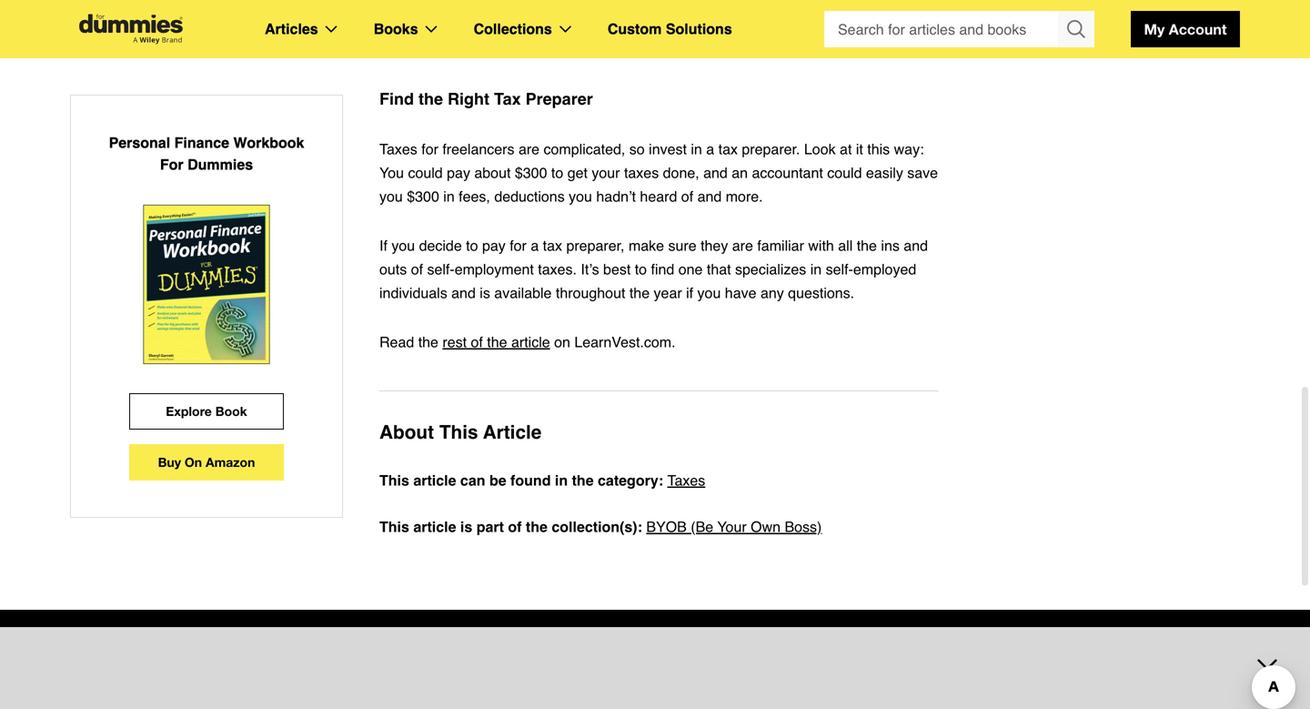 Task type: describe. For each thing, give the bounding box(es) containing it.
own
[[751, 518, 781, 535]]

any
[[761, 284, 784, 301]]

rest
[[443, 334, 467, 350]]

of right part
[[508, 518, 522, 535]]

1 vertical spatial $300
[[407, 188, 440, 205]]

ins
[[882, 237, 900, 254]]

outs
[[380, 261, 407, 278]]

tax
[[494, 90, 521, 108]]

taxes.
[[538, 261, 577, 278]]

an
[[732, 164, 748, 181]]

in right found at the left bottom
[[555, 472, 568, 489]]

open book categories image
[[426, 25, 437, 33]]

explore book
[[166, 404, 247, 419]]

custom
[[608, 20, 662, 37]]

buy
[[158, 455, 181, 470]]

accountant
[[752, 164, 824, 181]]

you down get
[[569, 188, 593, 205]]

dummies
[[188, 156, 253, 173]]

open article categories image
[[326, 25, 337, 33]]

sure
[[669, 237, 697, 254]]

in up done,
[[691, 141, 703, 157]]

0 vertical spatial article
[[512, 334, 550, 350]]

0 horizontal spatial to
[[466, 237, 478, 254]]

fees,
[[459, 188, 491, 205]]

this article is part of the collection(s): byob (be your own boss)
[[380, 518, 822, 535]]

questions.
[[789, 284, 855, 301]]

read
[[380, 334, 414, 350]]

to inside taxes for freelancers are complicated, so invest in a tax preparer. look at it this way: you could pay about $300 to get your taxes done, and an accountant could easily save you $300 in fees, deductions you hadn't heard of and more.
[[552, 164, 564, 181]]

they
[[701, 237, 729, 254]]

my account link
[[1132, 11, 1241, 47]]

1 could from the left
[[408, 164, 443, 181]]

that
[[707, 261, 732, 278]]

found
[[511, 472, 551, 489]]

for inside taxes for freelancers are complicated, so invest in a tax preparer. look at it this way: you could pay about $300 to get your taxes done, and an accountant could easily save you $300 in fees, deductions you hadn't heard of and more.
[[422, 141, 439, 157]]

preparer.
[[742, 141, 801, 157]]

you right "if"
[[698, 284, 721, 301]]

byob (be your own boss) link
[[647, 515, 822, 539]]

personal finance workbook for dummies
[[109, 134, 304, 173]]

rest of the article link
[[443, 334, 550, 350]]

custom solutions
[[608, 20, 733, 37]]

pay inside the if you decide to pay for a tax preparer, make sure they are familiar with all the ins and outs of self-employment taxes. it's best to find one that specializes in self-employed individuals and is available throughout the year if you have any questions.
[[482, 237, 506, 254]]

with
[[809, 237, 835, 254]]

hadn't
[[597, 188, 636, 205]]

employment
[[455, 261, 534, 278]]

on
[[554, 334, 571, 350]]

if
[[380, 237, 388, 254]]

about
[[380, 421, 434, 443]]

taxes
[[624, 164, 659, 181]]

invest
[[649, 141, 687, 157]]

a inside taxes for freelancers are complicated, so invest in a tax preparer. look at it this way: you could pay about $300 to get your taxes done, and an accountant could easily save you $300 in fees, deductions you hadn't heard of and more.
[[707, 141, 715, 157]]

2 self- from the left
[[826, 261, 854, 278]]

byob
[[647, 518, 687, 535]]

the left rest
[[418, 334, 439, 350]]

explore
[[166, 404, 212, 419]]

for
[[160, 156, 184, 173]]

solutions
[[666, 20, 733, 37]]

are inside the if you decide to pay for a tax preparer, make sure they are familiar with all the ins and outs of self-employment taxes. it's best to find one that specializes in self-employed individuals and is available throughout the year if you have any questions.
[[733, 237, 754, 254]]

my account
[[1145, 20, 1228, 38]]

tax inside taxes for freelancers are complicated, so invest in a tax preparer. look at it this way: you could pay about $300 to get your taxes done, and an accountant could easily save you $300 in fees, deductions you hadn't heard of and more.
[[719, 141, 738, 157]]

best
[[604, 261, 631, 278]]

logo image
[[70, 14, 192, 44]]

this
[[868, 141, 890, 157]]

and down employment
[[452, 284, 476, 301]]

if you decide to pay for a tax preparer, make sure they are familiar with all the ins and outs of self-employment taxes. it's best to find one that specializes in self-employed individuals and is available throughout the year if you have any questions.
[[380, 237, 929, 301]]

find
[[651, 261, 675, 278]]

you
[[380, 164, 404, 181]]

complicated,
[[544, 141, 626, 157]]

get
[[568, 164, 588, 181]]

1 self- from the left
[[427, 261, 455, 278]]

boss)
[[785, 518, 822, 535]]

Search for articles and books text field
[[825, 11, 1061, 47]]

easily
[[867, 164, 904, 181]]

on
[[185, 455, 202, 470]]

look
[[805, 141, 836, 157]]

article
[[483, 421, 542, 443]]

buy on amazon link
[[129, 444, 284, 481]]

0 vertical spatial $300
[[515, 164, 548, 181]]

year
[[654, 284, 682, 301]]

decide
[[419, 237, 462, 254]]

freelancers
[[443, 141, 515, 157]]

read the rest of the article on learnvest.com.
[[380, 334, 676, 350]]

heard
[[640, 188, 678, 205]]

specializes
[[736, 261, 807, 278]]



Task type: vqa. For each thing, say whether or not it's contained in the screenshot.
Log In
no



Task type: locate. For each thing, give the bounding box(es) containing it.
article for be
[[414, 472, 457, 489]]

all
[[839, 237, 853, 254]]

this article can be found in the category: taxes
[[380, 472, 706, 489]]

0 vertical spatial a
[[707, 141, 715, 157]]

tax inside the if you decide to pay for a tax preparer, make sure they are familiar with all the ins and outs of self-employment taxes. it's best to find one that specializes in self-employed individuals and is available throughout the year if you have any questions.
[[543, 237, 563, 254]]

collection(s):
[[552, 518, 643, 535]]

0 horizontal spatial tax
[[543, 237, 563, 254]]

1 horizontal spatial taxes
[[668, 472, 706, 489]]

this for is
[[380, 518, 410, 535]]

book
[[215, 404, 247, 419]]

be
[[490, 472, 507, 489]]

1 horizontal spatial could
[[828, 164, 863, 181]]

the
[[419, 90, 443, 108], [857, 237, 878, 254], [630, 284, 650, 301], [418, 334, 439, 350], [487, 334, 508, 350], [572, 472, 594, 489], [526, 518, 548, 535]]

self-
[[427, 261, 455, 278], [826, 261, 854, 278]]

2 horizontal spatial to
[[635, 261, 647, 278]]

category:
[[598, 472, 664, 489]]

$300 left fees,
[[407, 188, 440, 205]]

1 horizontal spatial is
[[480, 284, 491, 301]]

familiar
[[758, 237, 805, 254]]

to left get
[[552, 164, 564, 181]]

learnvest.com.
[[575, 334, 676, 350]]

0 horizontal spatial self-
[[427, 261, 455, 278]]

taxes for freelancers are complicated, so invest in a tax preparer. look at it this way: you could pay about $300 to get your taxes done, and an accountant could easily save you $300 in fees, deductions you hadn't heard of and more.
[[380, 141, 939, 205]]

and left more.
[[698, 188, 722, 205]]

article left part
[[414, 518, 457, 535]]

taxes link
[[668, 469, 706, 492]]

more.
[[726, 188, 763, 205]]

1 vertical spatial pay
[[482, 237, 506, 254]]

for left the freelancers in the top left of the page
[[422, 141, 439, 157]]

1 horizontal spatial to
[[552, 164, 564, 181]]

0 horizontal spatial for
[[422, 141, 439, 157]]

2 vertical spatial to
[[635, 261, 647, 278]]

1 horizontal spatial are
[[733, 237, 754, 254]]

save
[[908, 164, 939, 181]]

are up deductions
[[519, 141, 540, 157]]

to left find on the top
[[635, 261, 647, 278]]

is inside the if you decide to pay for a tax preparer, make sure they are familiar with all the ins and outs of self-employment taxes. it's best to find one that specializes in self-employed individuals and is available throughout the year if you have any questions.
[[480, 284, 491, 301]]

of down done,
[[682, 188, 694, 205]]

0 vertical spatial are
[[519, 141, 540, 157]]

my
[[1145, 20, 1166, 38]]

this
[[440, 421, 478, 443], [380, 472, 410, 489], [380, 518, 410, 535]]

workbook
[[233, 134, 304, 151]]

close this dialog image
[[1284, 635, 1302, 653]]

the left category: on the bottom of page
[[572, 472, 594, 489]]

could right the you
[[408, 164, 443, 181]]

of inside taxes for freelancers are complicated, so invest in a tax preparer. look at it this way: you could pay about $300 to get your taxes done, and an accountant could easily save you $300 in fees, deductions you hadn't heard of and more.
[[682, 188, 694, 205]]

amazon
[[206, 455, 255, 470]]

article left can
[[414, 472, 457, 489]]

0 vertical spatial this
[[440, 421, 478, 443]]

preparer,
[[567, 237, 625, 254]]

2 vertical spatial article
[[414, 518, 457, 535]]

0 horizontal spatial is
[[461, 518, 473, 535]]

in inside the if you decide to pay for a tax preparer, make sure they are familiar with all the ins and outs of self-employment taxes. it's best to find one that specializes in self-employed individuals and is available throughout the year if you have any questions.
[[811, 261, 822, 278]]

and right ins
[[904, 237, 929, 254]]

$300 up deductions
[[515, 164, 548, 181]]

find the right tax preparer
[[380, 90, 593, 108]]

tax up taxes. at top
[[543, 237, 563, 254]]

2 could from the left
[[828, 164, 863, 181]]

article left 'on'
[[512, 334, 550, 350]]

taxes
[[380, 141, 418, 157], [668, 472, 706, 489]]

of right the outs in the left top of the page
[[411, 261, 423, 278]]

0 vertical spatial for
[[422, 141, 439, 157]]

individuals
[[380, 284, 448, 301]]

at
[[840, 141, 852, 157]]

make
[[629, 237, 665, 254]]

1 vertical spatial is
[[461, 518, 473, 535]]

1 horizontal spatial a
[[707, 141, 715, 157]]

for up employment
[[510, 237, 527, 254]]

pay inside taxes for freelancers are complicated, so invest in a tax preparer. look at it this way: you could pay about $300 to get your taxes done, and an accountant could easily save you $300 in fees, deductions you hadn't heard of and more.
[[447, 164, 471, 181]]

self- down the all
[[826, 261, 854, 278]]

can
[[461, 472, 486, 489]]

is down employment
[[480, 284, 491, 301]]

book image image
[[143, 205, 270, 364]]

1 vertical spatial to
[[466, 237, 478, 254]]

a inside the if you decide to pay for a tax preparer, make sure they are familiar with all the ins and outs of self-employment taxes. it's best to find one that specializes in self-employed individuals and is available throughout the year if you have any questions.
[[531, 237, 539, 254]]

could down at
[[828, 164, 863, 181]]

books
[[374, 20, 418, 37]]

part
[[477, 518, 504, 535]]

1 vertical spatial are
[[733, 237, 754, 254]]

0 vertical spatial to
[[552, 164, 564, 181]]

in left fees,
[[444, 188, 455, 205]]

way:
[[895, 141, 924, 157]]

articles
[[265, 20, 318, 37]]

1 horizontal spatial for
[[510, 237, 527, 254]]

find
[[380, 90, 414, 108]]

1 horizontal spatial self-
[[826, 261, 854, 278]]

done,
[[663, 164, 700, 181]]

it
[[856, 141, 864, 157]]

1 vertical spatial article
[[414, 472, 457, 489]]

for inside the if you decide to pay for a tax preparer, make sure they are familiar with all the ins and outs of self-employment taxes. it's best to find one that specializes in self-employed individuals and is available throughout the year if you have any questions.
[[510, 237, 527, 254]]

personal
[[109, 134, 170, 151]]

tax
[[719, 141, 738, 157], [543, 237, 563, 254]]

finance
[[174, 134, 229, 151]]

1 vertical spatial taxes
[[668, 472, 706, 489]]

1 horizontal spatial $300
[[515, 164, 548, 181]]

a up taxes. at top
[[531, 237, 539, 254]]

pay up employment
[[482, 237, 506, 254]]

0 horizontal spatial taxes
[[380, 141, 418, 157]]

a right 'invest'
[[707, 141, 715, 157]]

of
[[682, 188, 694, 205], [411, 261, 423, 278], [471, 334, 483, 350], [508, 518, 522, 535]]

your
[[718, 518, 747, 535]]

a
[[707, 141, 715, 157], [531, 237, 539, 254]]

self- down decide
[[427, 261, 455, 278]]

1 horizontal spatial tax
[[719, 141, 738, 157]]

1 vertical spatial tax
[[543, 237, 563, 254]]

0 vertical spatial is
[[480, 284, 491, 301]]

in
[[691, 141, 703, 157], [444, 188, 455, 205], [811, 261, 822, 278], [555, 472, 568, 489]]

the right the all
[[857, 237, 878, 254]]

employed
[[854, 261, 917, 278]]

one
[[679, 261, 703, 278]]

so
[[630, 141, 645, 157]]

to right decide
[[466, 237, 478, 254]]

0 horizontal spatial could
[[408, 164, 443, 181]]

pay up fees,
[[447, 164, 471, 181]]

account
[[1170, 20, 1228, 38]]

group
[[825, 11, 1095, 47]]

of inside the if you decide to pay for a tax preparer, make sure they are familiar with all the ins and outs of self-employment taxes. it's best to find one that specializes in self-employed individuals and is available throughout the year if you have any questions.
[[411, 261, 423, 278]]

article
[[512, 334, 550, 350], [414, 472, 457, 489], [414, 518, 457, 535]]

open collections list image
[[560, 25, 572, 33]]

0 horizontal spatial pay
[[447, 164, 471, 181]]

article for part
[[414, 518, 457, 535]]

are
[[519, 141, 540, 157], [733, 237, 754, 254]]

about this article
[[380, 421, 542, 443]]

your
[[592, 164, 620, 181]]

is
[[480, 284, 491, 301], [461, 518, 473, 535]]

are inside taxes for freelancers are complicated, so invest in a tax preparer. look at it this way: you could pay about $300 to get your taxes done, and an accountant could easily save you $300 in fees, deductions you hadn't heard of and more.
[[519, 141, 540, 157]]

1 vertical spatial this
[[380, 472, 410, 489]]

you down the you
[[380, 188, 403, 205]]

in down with
[[811, 261, 822, 278]]

tax up "an"
[[719, 141, 738, 157]]

you right if
[[392, 237, 415, 254]]

is left part
[[461, 518, 473, 535]]

the left year
[[630, 284, 650, 301]]

taxes up (be
[[668, 472, 706, 489]]

0 vertical spatial pay
[[447, 164, 471, 181]]

(be
[[691, 518, 714, 535]]

for
[[422, 141, 439, 157], [510, 237, 527, 254]]

deductions
[[495, 188, 565, 205]]

if
[[686, 284, 694, 301]]

available
[[495, 284, 552, 301]]

0 vertical spatial tax
[[719, 141, 738, 157]]

are right they
[[733, 237, 754, 254]]

the right rest
[[487, 334, 508, 350]]

0 horizontal spatial are
[[519, 141, 540, 157]]

have
[[725, 284, 757, 301]]

throughout
[[556, 284, 626, 301]]

to
[[552, 164, 564, 181], [466, 237, 478, 254], [635, 261, 647, 278]]

taxes up the you
[[380, 141, 418, 157]]

0 vertical spatial taxes
[[380, 141, 418, 157]]

0 horizontal spatial $300
[[407, 188, 440, 205]]

0 horizontal spatial a
[[531, 237, 539, 254]]

the right part
[[526, 518, 548, 535]]

$300
[[515, 164, 548, 181], [407, 188, 440, 205]]

2 vertical spatial this
[[380, 518, 410, 535]]

this for can
[[380, 472, 410, 489]]

could
[[408, 164, 443, 181], [828, 164, 863, 181]]

the right the find
[[419, 90, 443, 108]]

you
[[380, 188, 403, 205], [569, 188, 593, 205], [392, 237, 415, 254], [698, 284, 721, 301]]

it's
[[581, 261, 600, 278]]

pay
[[447, 164, 471, 181], [482, 237, 506, 254]]

of right rest
[[471, 334, 483, 350]]

and left "an"
[[704, 164, 728, 181]]

preparer
[[526, 90, 593, 108]]

1 vertical spatial a
[[531, 237, 539, 254]]

1 vertical spatial for
[[510, 237, 527, 254]]

1 horizontal spatial pay
[[482, 237, 506, 254]]

right
[[448, 90, 490, 108]]

collections
[[474, 20, 552, 37]]

explore book link
[[129, 393, 284, 430]]

about
[[475, 164, 511, 181]]

taxes inside taxes for freelancers are complicated, so invest in a tax preparer. look at it this way: you could pay about $300 to get your taxes done, and an accountant could easily save you $300 in fees, deductions you hadn't heard of and more.
[[380, 141, 418, 157]]



